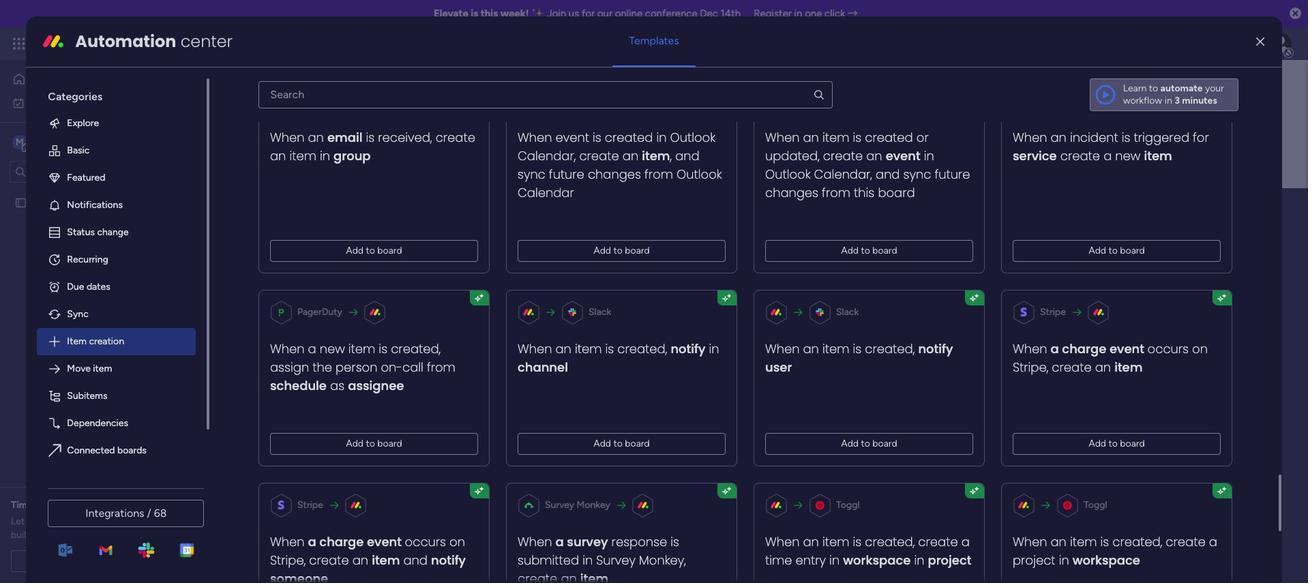 Task type: vqa. For each thing, say whether or not it's contained in the screenshot.
the 1.1K
no



Task type: locate. For each thing, give the bounding box(es) containing it.
occurs on stripe, create an for and
[[270, 534, 466, 569]]

2 horizontal spatial from
[[823, 184, 851, 201]]

1 horizontal spatial changes
[[766, 184, 819, 201]]

1 vertical spatial our
[[27, 516, 41, 528]]

schedule
[[45, 556, 84, 567]]

an inside when event is created in outlook calendar, create an
[[623, 147, 639, 164]]

1 horizontal spatial future
[[935, 166, 971, 183]]

occurs for and
[[405, 534, 447, 551]]

0 horizontal spatial future
[[549, 166, 585, 183]]

occurs
[[1149, 340, 1190, 357], [405, 534, 447, 551]]

work right monday on the left top of page
[[110, 35, 135, 51]]

item inside the when an incident is triggered for service create a new item
[[1145, 147, 1173, 164]]

work inside button
[[45, 97, 66, 108]]

main down the group
[[341, 193, 393, 224]]

calendar, down when an item is created or updated, create an
[[815, 166, 873, 183]]

0 horizontal spatial for
[[35, 500, 48, 511]]

2 slack from the left
[[837, 306, 860, 318]]

sync down or
[[904, 166, 932, 183]]

notifications
[[67, 199, 123, 211]]

response is submitted in survey monkey, create an
[[518, 534, 687, 583]]

work for monday
[[110, 35, 135, 51]]

for right time
[[35, 500, 48, 511]]

created, inside when an item is created, notify user
[[866, 340, 916, 357]]

from inside , and sync future changes from outlook calendar
[[645, 166, 674, 183]]

monday
[[61, 35, 108, 51]]

1 horizontal spatial calendar,
[[815, 166, 873, 183]]

2 future from the left
[[935, 166, 971, 183]]

1 vertical spatial from
[[823, 184, 851, 201]]

explore option
[[37, 110, 196, 137]]

notify inside when an item is created, notify user
[[919, 340, 954, 357]]

register in one click → link
[[754, 8, 859, 20]]

and for , and sync future changes from outlook calendar
[[676, 147, 700, 164]]

0 horizontal spatial main
[[31, 135, 55, 148]]

public board image
[[14, 196, 27, 209], [258, 338, 273, 353]]

0 vertical spatial option
[[0, 190, 174, 193]]

created, inside when an item is created, create a time entry in
[[866, 534, 916, 551]]

see plans button
[[220, 33, 286, 54]]

option down "featured"
[[0, 190, 174, 193]]

0 vertical spatial from
[[645, 166, 674, 183]]

an inside time for an expert review let our experts review what you've built so far. free of charge
[[50, 500, 61, 511]]

0 horizontal spatial work
[[45, 97, 66, 108]]

when inside when event is created in outlook calendar, create an
[[518, 129, 553, 146]]

elevate
[[434, 8, 469, 20]]

1 vertical spatial stripe
[[298, 499, 324, 511]]

occurs for when a charge event
[[1149, 340, 1190, 357]]

item inside when an item is created, notify user
[[823, 340, 850, 357]]

created left or
[[866, 129, 914, 146]]

integrations
[[85, 507, 144, 520]]

review up what
[[94, 500, 123, 511]]

future
[[549, 166, 585, 183], [935, 166, 971, 183]]

service
[[1014, 147, 1058, 164]]

featured option
[[37, 164, 196, 192]]

for down minutes on the right top of page
[[1194, 129, 1210, 146]]

toggl
[[837, 499, 860, 511], [1085, 499, 1108, 511]]

change
[[97, 226, 129, 238]]

in inside the when an item is created, create a project in
[[1060, 552, 1070, 569]]

0 horizontal spatial survey
[[546, 499, 575, 511]]

1 vertical spatial on
[[450, 534, 466, 551]]

basic option
[[37, 137, 196, 164]]

recent
[[257, 275, 292, 288]]

0 vertical spatial main
[[31, 135, 55, 148]]

0 horizontal spatial charge
[[93, 530, 122, 541]]

item inside when a new item is created, assign the person on-call from schedule as assignee
[[349, 340, 376, 357]]

1 horizontal spatial created
[[866, 129, 914, 146]]

0 vertical spatial occurs
[[1149, 340, 1190, 357]]

0 horizontal spatial boards
[[117, 445, 147, 456]]

boards inside option
[[117, 445, 147, 456]]

and for boards and dashboards you visited recently in this workspace
[[289, 308, 305, 319]]

0 vertical spatial changes
[[588, 166, 642, 183]]

group
[[334, 147, 371, 164]]

0 vertical spatial this
[[481, 8, 498, 20]]

explore
[[67, 117, 99, 129]]

1 horizontal spatial occurs
[[1149, 340, 1190, 357]]

0 horizontal spatial main workspace
[[31, 135, 112, 148]]

0 vertical spatial stripe
[[1041, 306, 1067, 318]]

is inside the when an incident is triggered for service create a new item
[[1123, 129, 1131, 146]]

created, inside the when an item is created, create a project in
[[1113, 534, 1163, 551]]

0 vertical spatial on
[[1193, 340, 1209, 357]]

when a survey
[[518, 534, 609, 551]]

automate
[[1161, 82, 1203, 94]]

0 horizontal spatial when a charge event
[[270, 534, 405, 551]]

from right call
[[427, 359, 456, 376]]

boards up pagerduty
[[295, 275, 328, 288]]

1 sync from the left
[[518, 166, 546, 183]]

for
[[582, 8, 595, 20], [1194, 129, 1210, 146], [35, 500, 48, 511]]

stripe, for when a charge event
[[1014, 359, 1049, 376]]

1 horizontal spatial when a charge event
[[1014, 340, 1149, 357]]

created, for when an item is created, notify in channel
[[618, 340, 668, 357]]

stripe for and
[[298, 499, 324, 511]]

3
[[1175, 95, 1181, 106]]

calendar
[[518, 184, 575, 201]]

2 toggl from the left
[[1085, 499, 1108, 511]]

created, inside when an item is created, notify in channel
[[618, 340, 668, 357]]

1 horizontal spatial survey
[[597, 552, 636, 569]]

main right workspace icon
[[31, 135, 55, 148]]

in
[[795, 8, 803, 20], [1165, 95, 1173, 106], [657, 129, 667, 146], [320, 147, 331, 164], [925, 147, 935, 164], [445, 308, 453, 319], [710, 340, 720, 357], [583, 552, 593, 569], [830, 552, 840, 569], [915, 552, 925, 569], [1060, 552, 1070, 569]]

changes
[[588, 166, 642, 183], [766, 184, 819, 201]]

1 horizontal spatial new
[[1116, 147, 1142, 164]]

plans
[[257, 38, 280, 49]]

event inside when event is created in outlook calendar, create an
[[556, 129, 590, 146]]

0 vertical spatial calendar,
[[518, 147, 576, 164]]

stripe,
[[1014, 359, 1049, 376], [270, 552, 306, 569]]

item inside when an item is created, notify in channel
[[575, 340, 602, 357]]

1 horizontal spatial stripe,
[[1014, 359, 1049, 376]]

email
[[328, 129, 363, 146]]

2 vertical spatial this
[[455, 308, 471, 319]]

0 horizontal spatial occurs
[[405, 534, 447, 551]]

1 vertical spatial for
[[1194, 129, 1210, 146]]

1 horizontal spatial public board image
[[258, 338, 273, 353]]

dashboards
[[307, 308, 357, 319]]

0 vertical spatial new
[[1116, 147, 1142, 164]]

1 created from the left
[[605, 129, 654, 146]]

→
[[848, 8, 859, 20]]

this down when an item is created or updated, create an
[[855, 184, 875, 201]]

add to favorites image
[[882, 338, 895, 352]]

2 horizontal spatial for
[[1194, 129, 1210, 146]]

1 vertical spatial occurs on stripe, create an
[[270, 534, 466, 569]]

pagerduty
[[298, 306, 343, 318]]

survey down the response
[[597, 552, 636, 569]]

0 horizontal spatial stripe,
[[270, 552, 306, 569]]

2 vertical spatial for
[[35, 500, 48, 511]]

our left online
[[598, 8, 613, 20]]

click
[[825, 8, 846, 20]]

changes down when event is created in outlook calendar, create an
[[588, 166, 642, 183]]

new up the
[[320, 340, 345, 357]]

1 vertical spatial new
[[320, 340, 345, 357]]

public board image down workspace icon
[[14, 196, 27, 209]]

in inside the is received, create an item in
[[320, 147, 331, 164]]

sync inside , and sync future changes from outlook calendar
[[518, 166, 546, 183]]

toggl up when an item is created, create a time entry in
[[837, 499, 860, 511]]

1 vertical spatial public board image
[[258, 338, 273, 353]]

0 horizontal spatial created
[[605, 129, 654, 146]]

this inside in outlook calendar, and sync future changes from this board
[[855, 184, 875, 201]]

this left week!
[[481, 8, 498, 20]]

survey left monkey on the left bottom
[[546, 499, 575, 511]]

1 vertical spatial when a charge event
[[270, 534, 405, 551]]

0 vertical spatial review
[[94, 500, 123, 511]]

and
[[676, 147, 700, 164], [877, 166, 901, 183], [289, 308, 305, 319], [404, 552, 428, 569]]

status
[[67, 226, 95, 238]]

1 vertical spatial stripe,
[[270, 552, 306, 569]]

0 vertical spatial boards
[[295, 275, 328, 288]]

and inside in outlook calendar, and sync future changes from this board
[[877, 166, 901, 183]]

toggl up the when an item is created, create a project in on the bottom right
[[1085, 499, 1108, 511]]

0 horizontal spatial sync
[[518, 166, 546, 183]]

0 horizontal spatial public board image
[[14, 196, 27, 209]]

when inside when an item is created, notify in channel
[[518, 340, 553, 357]]

our up so
[[27, 516, 41, 528]]

occurs on stripe, create an
[[1014, 340, 1209, 376], [270, 534, 466, 569]]

our inside time for an expert review let our experts review what you've built so far. free of charge
[[27, 516, 41, 528]]

help button
[[1193, 545, 1241, 567]]

public board image inside "test" list box
[[14, 196, 27, 209]]

charge inside time for an expert review let our experts review what you've built so far. free of charge
[[93, 530, 122, 541]]

0 vertical spatial test
[[32, 197, 50, 208]]

notifications option
[[37, 192, 196, 219]]

2 sync from the left
[[904, 166, 932, 183]]

from inside when a new item is created, assign the person on-call from schedule as assignee
[[427, 359, 456, 376]]

you
[[359, 308, 375, 319]]

home button
[[8, 68, 147, 90]]

conference
[[645, 8, 698, 20]]

0 horizontal spatial on
[[450, 534, 466, 551]]

option down connected boards
[[37, 465, 196, 492]]

dec
[[700, 8, 719, 20]]

or
[[917, 129, 930, 146]]

0 horizontal spatial from
[[427, 359, 456, 376]]

slack up when an item is created, notify user
[[837, 306, 860, 318]]

your workflow in
[[1124, 82, 1225, 106]]

for right us on the left top
[[582, 8, 595, 20]]

when inside when an item is created, notify user
[[766, 340, 800, 357]]

move item option
[[37, 355, 196, 383]]

basic
[[67, 145, 90, 156]]

1 project from the left
[[929, 552, 972, 569]]

created, inside when a new item is created, assign the person on-call from schedule as assignee
[[391, 340, 441, 357]]

1 vertical spatial work
[[45, 97, 66, 108]]

0 horizontal spatial stripe
[[298, 499, 324, 511]]

1 horizontal spatial main workspace
[[341, 193, 516, 224]]

1 horizontal spatial notify
[[671, 340, 706, 357]]

recently
[[408, 308, 443, 319]]

new down triggered
[[1116, 147, 1142, 164]]

0 vertical spatial when a charge event
[[1014, 340, 1149, 357]]

item creation
[[67, 336, 124, 347]]

0 horizontal spatial new
[[320, 340, 345, 357]]

1 vertical spatial changes
[[766, 184, 819, 201]]

0 horizontal spatial project
[[929, 552, 972, 569]]

when inside when an item is created, create a time entry in
[[766, 534, 800, 551]]

permissions
[[407, 275, 465, 288]]

test
[[32, 197, 50, 208], [280, 340, 298, 351]]

0 horizontal spatial slack
[[589, 306, 612, 318]]

Main workspace field
[[337, 193, 1254, 224]]

due dates option
[[37, 274, 196, 301]]

so
[[32, 530, 42, 541]]

item inside when an item is created or updated, create an
[[823, 129, 850, 146]]

sync up calendar
[[518, 166, 546, 183]]

1 horizontal spatial stripe
[[1041, 306, 1067, 318]]

stripe
[[1041, 306, 1067, 318], [298, 499, 324, 511]]

is inside the when an item is created, create a project in
[[1101, 534, 1110, 551]]

survey inside response is submitted in survey monkey, create an
[[597, 552, 636, 569]]

slack up test link
[[589, 306, 612, 318]]

to
[[1150, 82, 1159, 94], [366, 245, 376, 256], [614, 245, 623, 256], [862, 245, 871, 256], [1110, 245, 1119, 256], [366, 438, 376, 450], [614, 438, 623, 450], [862, 438, 871, 450], [1110, 438, 1119, 450]]

0 vertical spatial stripe,
[[1014, 359, 1049, 376]]

0 horizontal spatial occurs on stripe, create an
[[270, 534, 466, 569]]

2 created from the left
[[866, 129, 914, 146]]

2 horizontal spatial notify
[[919, 340, 954, 357]]

0 vertical spatial main workspace
[[31, 135, 112, 148]]

1 toggl from the left
[[837, 499, 860, 511]]

and for item and notify
[[404, 552, 428, 569]]

created inside when event is created in outlook calendar, create an
[[605, 129, 654, 146]]

calendar,
[[518, 147, 576, 164], [815, 166, 873, 183]]

1 future from the left
[[549, 166, 585, 183]]

survey monkey
[[546, 499, 611, 511]]

this right the recently at the left
[[455, 308, 471, 319]]

option
[[0, 190, 174, 193], [37, 465, 196, 492]]

project inside the when an item is created, create a project in
[[1014, 552, 1056, 569]]

0 vertical spatial our
[[598, 8, 613, 20]]

my work
[[30, 97, 66, 108]]

2 vertical spatial from
[[427, 359, 456, 376]]

add
[[346, 245, 364, 256], [594, 245, 612, 256], [842, 245, 859, 256], [1090, 245, 1107, 256], [346, 438, 364, 450], [594, 438, 612, 450], [842, 438, 859, 450], [1090, 438, 1107, 450]]

None search field
[[259, 81, 833, 108]]

learn
[[1124, 82, 1147, 94]]

and inside , and sync future changes from outlook calendar
[[676, 147, 700, 164]]

1 vertical spatial this
[[855, 184, 875, 201]]

create inside the when an incident is triggered for service create a new item
[[1061, 147, 1101, 164]]

assignee
[[348, 377, 405, 394]]

integrations / 68
[[85, 507, 167, 520]]

boards
[[257, 308, 287, 319]]

public board image down boards
[[258, 338, 273, 353]]

1 vertical spatial occurs
[[405, 534, 447, 551]]

create inside when an item is created, create a time entry in
[[919, 534, 959, 551]]

0 horizontal spatial test
[[32, 197, 50, 208]]

when an incident is triggered for service create a new item
[[1014, 129, 1210, 164]]

0 vertical spatial occurs on stripe, create an
[[1014, 340, 1209, 376]]

main workspace inside the 'workspace selection' element
[[31, 135, 112, 148]]

slack
[[589, 306, 612, 318], [837, 306, 860, 318]]

0 horizontal spatial calendar,
[[518, 147, 576, 164]]

1 vertical spatial test
[[280, 340, 298, 351]]

notify inside when an item is created, notify in channel
[[671, 340, 706, 357]]

calendar, up calendar
[[518, 147, 576, 164]]

✨
[[532, 8, 545, 20]]

create inside the is received, create an item in
[[436, 129, 476, 146]]

sync
[[518, 166, 546, 183], [904, 166, 932, 183]]

let
[[11, 516, 25, 528]]

what
[[108, 516, 129, 528]]

due dates
[[67, 281, 110, 293]]

1 horizontal spatial work
[[110, 35, 135, 51]]

from down ,
[[645, 166, 674, 183]]

an inside when an item is created, notify user
[[804, 340, 820, 357]]

changes inside , and sync future changes from outlook calendar
[[588, 166, 642, 183]]

event
[[556, 129, 590, 146], [886, 147, 921, 164], [1111, 340, 1145, 357], [367, 534, 402, 551]]

survey
[[546, 499, 575, 511], [597, 552, 636, 569]]

1 horizontal spatial sync
[[904, 166, 932, 183]]

in inside when an item is created, notify in channel
[[710, 340, 720, 357]]

1 vertical spatial calendar,
[[815, 166, 873, 183]]

0 horizontal spatial our
[[27, 516, 41, 528]]

meeting
[[94, 556, 129, 567]]

1 horizontal spatial toggl
[[1085, 499, 1108, 511]]

0 horizontal spatial changes
[[588, 166, 642, 183]]

far.
[[44, 530, 58, 541]]

2 project from the left
[[1014, 552, 1056, 569]]

categories
[[48, 90, 103, 103]]

experts
[[44, 516, 75, 528]]

2 horizontal spatial this
[[855, 184, 875, 201]]

created up , and sync future changes from outlook calendar
[[605, 129, 654, 146]]

an inside the is received, create an item in
[[270, 147, 286, 164]]

time
[[766, 552, 793, 569]]

test inside list box
[[32, 197, 50, 208]]

is inside when an item is created, notify in channel
[[606, 340, 615, 357]]

when an item is created, create a time entry in
[[766, 534, 971, 569]]

1 horizontal spatial occurs on stripe, create an
[[1014, 340, 1209, 376]]

1 vertical spatial boards
[[117, 445, 147, 456]]

workflow
[[1124, 95, 1163, 106]]

changes down updated,
[[766, 184, 819, 201]]

1 horizontal spatial for
[[582, 8, 595, 20]]

in inside in outlook calendar, and sync future changes from this board
[[925, 147, 935, 164]]

work right my
[[45, 97, 66, 108]]

from down when an item is created or updated, create an
[[823, 184, 851, 201]]

review up the of
[[78, 516, 106, 528]]

an
[[308, 129, 324, 146], [804, 129, 820, 146], [1052, 129, 1067, 146], [270, 147, 286, 164], [623, 147, 639, 164], [867, 147, 883, 164], [556, 340, 572, 357], [804, 340, 820, 357], [1096, 359, 1112, 376], [50, 500, 61, 511], [804, 534, 820, 551], [1052, 534, 1067, 551], [353, 552, 369, 569], [561, 570, 577, 583]]

1 horizontal spatial from
[[645, 166, 674, 183]]

1 horizontal spatial test
[[280, 340, 298, 351]]

join
[[547, 8, 567, 20]]

0 vertical spatial survey
[[546, 499, 575, 511]]

main
[[31, 135, 55, 148], [341, 193, 393, 224]]

boards down the dependencies 'option'
[[117, 445, 147, 456]]

dates
[[87, 281, 110, 293]]

toggl for in
[[1085, 499, 1108, 511]]

is inside when event is created in outlook calendar, create an
[[593, 129, 602, 146]]

test up assign
[[280, 340, 298, 351]]

board inside in outlook calendar, and sync future changes from this board
[[879, 184, 916, 201]]

test down the search in workspace field
[[32, 197, 50, 208]]

0 vertical spatial work
[[110, 35, 135, 51]]

1 horizontal spatial on
[[1193, 340, 1209, 357]]



Task type: describe. For each thing, give the bounding box(es) containing it.
item
[[67, 336, 87, 347]]

integrations / 68 button
[[48, 500, 204, 528]]

received,
[[379, 129, 433, 146]]

1 slack from the left
[[589, 306, 612, 318]]

a inside the when an incident is triggered for service create a new item
[[1105, 147, 1113, 164]]

test list box
[[0, 188, 174, 399]]

outlook inside in outlook calendar, and sync future changes from this board
[[766, 166, 811, 183]]

create inside when event is created in outlook calendar, create an
[[580, 147, 620, 164]]

workspace selection element
[[13, 134, 114, 152]]

when an item is created, notify in channel
[[518, 340, 720, 376]]

is inside when an item is created, create a time entry in
[[854, 534, 862, 551]]

sync
[[67, 308, 89, 320]]

when a new item is created, assign the person on-call from schedule as assignee
[[270, 340, 456, 394]]

an inside when an item is created, notify in channel
[[556, 340, 572, 357]]

select product image
[[12, 37, 26, 51]]

toggl for entry
[[837, 499, 860, 511]]

is inside response is submitted in survey monkey, create an
[[671, 534, 680, 551]]

created, for when an item is created, create a project in
[[1113, 534, 1163, 551]]

1 vertical spatial main workspace
[[341, 193, 516, 224]]

monday work management
[[61, 35, 212, 51]]

dependencies
[[67, 418, 128, 429]]

search image
[[813, 89, 825, 101]]

one
[[805, 8, 823, 20]]

an inside the when an incident is triggered for service create a new item
[[1052, 129, 1067, 146]]

see plans
[[239, 38, 280, 49]]

recurring option
[[37, 246, 196, 274]]

is inside the is received, create an item in
[[366, 129, 375, 146]]

time
[[11, 500, 33, 511]]

main inside the 'workspace selection' element
[[31, 135, 55, 148]]

creation
[[89, 336, 124, 347]]

workspace in project
[[844, 552, 972, 569]]

for inside the when an incident is triggered for service create a new item
[[1194, 129, 1210, 146]]

0 horizontal spatial notify
[[432, 552, 466, 569]]

1 horizontal spatial our
[[598, 8, 613, 20]]

0 horizontal spatial this
[[455, 308, 471, 319]]

time for an expert review let our experts review what you've built so far. free of charge
[[11, 500, 159, 541]]

0 vertical spatial for
[[582, 8, 595, 20]]

1 vertical spatial review
[[78, 516, 106, 528]]

person
[[336, 359, 378, 376]]

you've
[[132, 516, 159, 528]]

new inside when a new item is created, assign the person on-call from schedule as assignee
[[320, 340, 345, 357]]

is inside when an item is created, notify user
[[854, 340, 862, 357]]

assign
[[270, 359, 309, 376]]

minutes
[[1183, 95, 1218, 106]]

updated,
[[766, 147, 820, 164]]

test for public board icon in the test link
[[280, 340, 298, 351]]

when event is created in outlook calendar, create an
[[518, 129, 716, 164]]

future inside in outlook calendar, and sync future changes from this board
[[935, 166, 971, 183]]

outlook inside when event is created in outlook calendar, create an
[[671, 129, 716, 146]]

when an item is created, notify user
[[766, 340, 954, 376]]

dependencies option
[[37, 410, 196, 437]]

management
[[138, 35, 212, 51]]

item inside option
[[93, 363, 112, 375]]

sync option
[[37, 301, 196, 328]]

brad klo image
[[1271, 33, 1293, 55]]

in inside response is submitted in survey monkey, create an
[[583, 552, 593, 569]]

center
[[181, 30, 233, 52]]

notify for when an item is created, notify user
[[919, 340, 954, 357]]

2 horizontal spatial charge
[[1063, 340, 1107, 357]]

notify for when an item is created, notify in channel
[[671, 340, 706, 357]]

created, for when an item is created, create a time entry in
[[866, 534, 916, 551]]

Search in workspace field
[[29, 164, 114, 179]]

Search for a column type search field
[[259, 81, 833, 108]]

incident
[[1071, 129, 1119, 146]]

from inside in outlook calendar, and sync future changes from this board
[[823, 184, 851, 201]]

3 minutes
[[1175, 95, 1218, 106]]

automation
[[75, 30, 176, 52]]

workspace inside the 'workspace selection' element
[[58, 135, 112, 148]]

a inside button
[[87, 556, 92, 567]]

item inside when an item is created, create a time entry in
[[823, 534, 850, 551]]

for inside time for an expert review let our experts review what you've built so far. free of charge
[[35, 500, 48, 511]]

item creation option
[[37, 328, 196, 355]]

elevate is this week! ✨ join us for our online conference dec 14th
[[434, 8, 741, 20]]

1 horizontal spatial this
[[481, 8, 498, 20]]

when inside when a new item is created, assign the person on-call from schedule as assignee
[[270, 340, 305, 357]]

schedule a meeting
[[45, 556, 129, 567]]

my work button
[[8, 92, 147, 114]]

monkey
[[577, 499, 611, 511]]

week!
[[501, 8, 529, 20]]

when an email
[[270, 129, 363, 146]]

schedule
[[270, 377, 327, 394]]

expert
[[63, 500, 92, 511]]

created, for when an item is created, notify user
[[866, 340, 916, 357]]

item inside the when an item is created, create a project in
[[1071, 534, 1098, 551]]

user
[[766, 359, 793, 376]]

help
[[1205, 549, 1229, 563]]

connected boards option
[[37, 437, 196, 465]]

is inside when a new item is created, assign the person on-call from schedule as assignee
[[379, 340, 388, 357]]

when an item is created, create a project in
[[1014, 534, 1218, 569]]

in inside when event is created in outlook calendar, create an
[[657, 129, 667, 146]]

new inside the when an incident is triggered for service create a new item
[[1116, 147, 1142, 164]]

when inside the when an incident is triggered for service create a new item
[[1014, 129, 1048, 146]]

automation  center image
[[43, 31, 64, 52]]

connected boards
[[67, 445, 147, 456]]

a inside the when an item is created, create a project in
[[1210, 534, 1218, 551]]

create inside response is submitted in survey monkey, create an
[[518, 570, 558, 583]]

created inside when an item is created or updated, create an
[[866, 129, 914, 146]]

learn to automate
[[1124, 82, 1203, 94]]

calendar, inside when event is created in outlook calendar, create an
[[518, 147, 576, 164]]

occurs on stripe, create an for when a charge event
[[1014, 340, 1209, 376]]

1 vertical spatial main
[[341, 193, 393, 224]]

members
[[345, 275, 390, 288]]

1 horizontal spatial charge
[[320, 534, 364, 551]]

test link
[[237, 326, 913, 365]]

visited
[[377, 308, 406, 319]]

submitted
[[518, 552, 580, 569]]

boards for recent boards
[[295, 275, 328, 288]]

in inside when an item is created, create a time entry in
[[830, 552, 840, 569]]

future inside , and sync future changes from outlook calendar
[[549, 166, 585, 183]]

survey
[[568, 534, 609, 551]]

see
[[239, 38, 255, 49]]

in outlook calendar, and sync future changes from this board
[[766, 147, 971, 201]]

move item
[[67, 363, 112, 375]]

a inside when a new item is created, assign the person on-call from schedule as assignee
[[308, 340, 317, 357]]

the
[[313, 359, 333, 376]]

an inside response is submitted in survey monkey, create an
[[561, 570, 577, 583]]

sync inside in outlook calendar, and sync future changes from this board
[[904, 166, 932, 183]]

/
[[147, 507, 151, 520]]

recurring
[[67, 254, 108, 265]]

changes inside in outlook calendar, and sync future changes from this board
[[766, 184, 819, 201]]

in inside the your workflow in
[[1165, 95, 1173, 106]]

when inside when an item is created or updated, create an
[[766, 129, 800, 146]]

on for and
[[450, 534, 466, 551]]

due
[[67, 281, 84, 293]]

subitems option
[[37, 383, 196, 410]]

work for my
[[45, 97, 66, 108]]

status change option
[[37, 219, 196, 246]]

move
[[67, 363, 91, 375]]

categories list box
[[37, 78, 210, 492]]

my
[[30, 97, 43, 108]]

as
[[331, 377, 345, 394]]

item inside the is received, create an item in
[[290, 147, 317, 164]]

featured
[[67, 172, 105, 183]]

your
[[1206, 82, 1225, 94]]

is received, create an item in
[[270, 129, 476, 164]]

workspace image
[[13, 135, 27, 150]]

automation center
[[75, 30, 233, 52]]

create inside the when an item is created, create a project in
[[1167, 534, 1207, 551]]

triggered
[[1135, 129, 1190, 146]]

public board image inside test link
[[258, 338, 273, 353]]

us
[[569, 8, 580, 20]]

1 vertical spatial option
[[37, 465, 196, 492]]

an inside when an item is created, create a time entry in
[[804, 534, 820, 551]]

boards and dashboards you visited recently in this workspace
[[257, 308, 519, 319]]

test for public board icon in "test" list box
[[32, 197, 50, 208]]

categories heading
[[37, 78, 196, 110]]

entry
[[796, 552, 827, 569]]

,
[[671, 147, 672, 164]]

on for when a charge event
[[1193, 340, 1209, 357]]

subitems
[[67, 390, 108, 402]]

register
[[754, 8, 792, 20]]

boards for connected boards
[[117, 445, 147, 456]]

a inside when an item is created, create a time entry in
[[962, 534, 971, 551]]

14th
[[721, 8, 741, 20]]

online
[[615, 8, 643, 20]]

calendar, inside in outlook calendar, and sync future changes from this board
[[815, 166, 873, 183]]

stripe for when a charge event
[[1041, 306, 1067, 318]]

an inside the when an item is created, create a project in
[[1052, 534, 1067, 551]]

home
[[31, 73, 57, 85]]

when inside the when an item is created, create a project in
[[1014, 534, 1048, 551]]

stripe, for and
[[270, 552, 306, 569]]

is inside when an item is created or updated, create an
[[854, 129, 862, 146]]

create inside when an item is created or updated, create an
[[824, 147, 864, 164]]

connected
[[67, 445, 115, 456]]

outlook inside , and sync future changes from outlook calendar
[[677, 166, 723, 183]]



